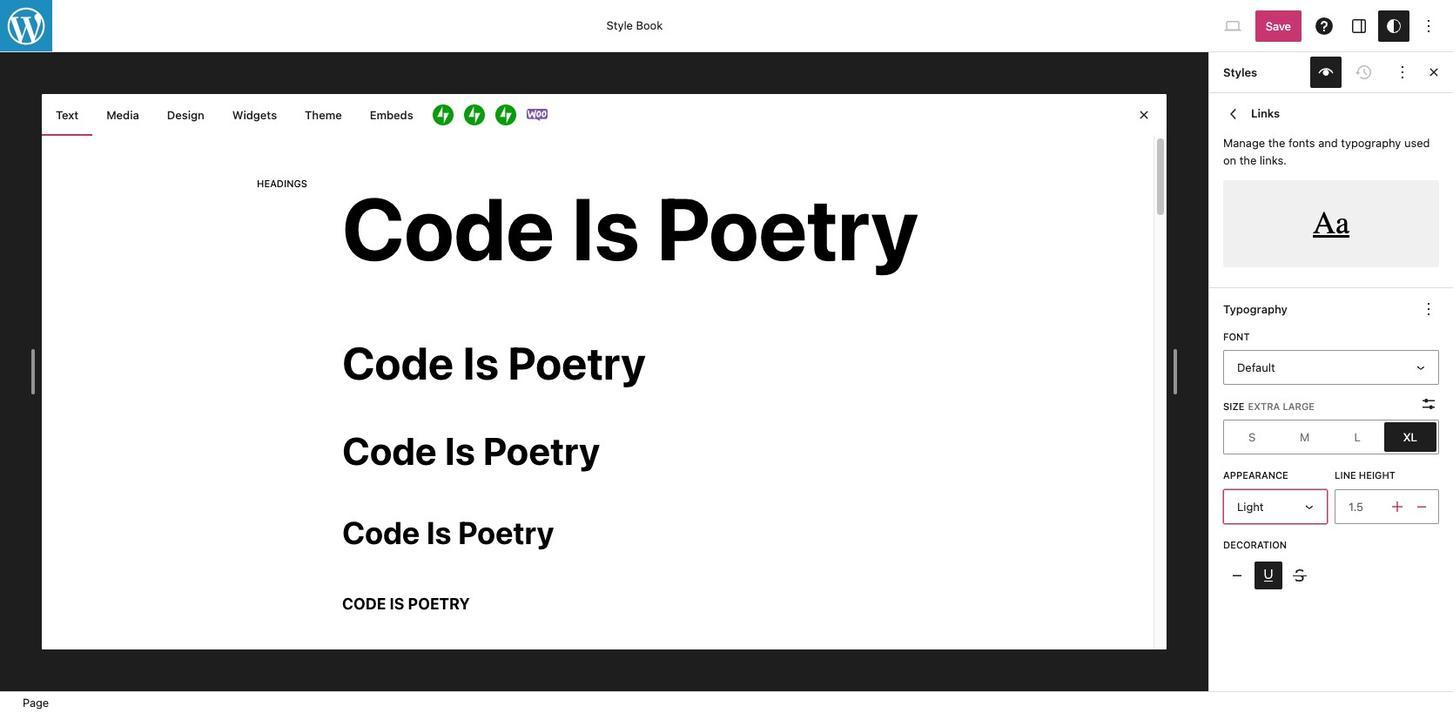 Task type: locate. For each thing, give the bounding box(es) containing it.
text button
[[42, 94, 92, 136]]

tab list
[[42, 94, 1167, 136]]

extra
[[1248, 400, 1280, 412]]

large
[[1283, 400, 1315, 412]]

style book image
[[1316, 62, 1337, 83]]

book
[[636, 19, 663, 33]]

site icon image
[[0, 0, 54, 54]]

grow image
[[495, 104, 516, 125]]

line
[[1335, 470, 1356, 481]]

l
[[1355, 430, 1361, 444]]

light button
[[1224, 489, 1328, 524]]

height
[[1359, 470, 1396, 481]]

the up links.
[[1269, 136, 1286, 150]]

options image
[[1419, 15, 1439, 36]]

close styles image
[[1424, 62, 1445, 83]]

underline image
[[1258, 565, 1279, 586]]

tab list containing text
[[42, 94, 1167, 136]]

styles actions menu bar
[[1224, 57, 1419, 88]]

decoration
[[1224, 539, 1287, 550]]

help image
[[1314, 15, 1335, 36]]

1 horizontal spatial the
[[1269, 136, 1286, 150]]

save button
[[1256, 10, 1302, 41]]

Medium button
[[1279, 423, 1331, 452]]

links.
[[1260, 153, 1287, 167]]

the down manage
[[1240, 153, 1257, 167]]

size
[[1224, 400, 1245, 412]]

close style book image
[[1134, 104, 1155, 125]]

widgets button
[[218, 94, 291, 136]]

Large button
[[1331, 423, 1384, 452]]

1 vertical spatial the
[[1240, 153, 1257, 167]]

style
[[607, 19, 633, 33]]

Small button
[[1226, 423, 1279, 452]]

size extra large
[[1224, 400, 1315, 412]]

0 horizontal spatial the
[[1240, 153, 1257, 167]]

woocommerce image
[[527, 104, 547, 125]]

the
[[1269, 136, 1286, 150], [1240, 153, 1257, 167]]

media button
[[92, 94, 153, 136]]

view image
[[1223, 15, 1243, 36]]

earn image
[[464, 104, 485, 125]]

typography
[[1224, 302, 1288, 316]]

style book
[[607, 19, 663, 33]]

decrement image
[[1412, 496, 1433, 517]]

m
[[1300, 430, 1310, 444]]

media
[[106, 108, 139, 122]]

size extra large element
[[1224, 399, 1315, 413]]

editor top bar region
[[0, 0, 1453, 52]]

text
[[56, 108, 79, 122]]



Task type: describe. For each thing, give the bounding box(es) containing it.
typography options image
[[1419, 299, 1439, 320]]

Extra Large button
[[1384, 423, 1437, 452]]

style book element
[[42, 94, 1167, 650]]

on
[[1224, 153, 1237, 167]]

navigate to the previous view image
[[1224, 104, 1244, 125]]

and
[[1319, 136, 1338, 150]]

links
[[1251, 106, 1280, 120]]

fonts
[[1289, 136, 1315, 150]]

revisions image
[[1354, 62, 1375, 83]]

strikethrough image
[[1290, 565, 1311, 586]]

increment image
[[1387, 496, 1408, 517]]

appearance
[[1224, 470, 1289, 481]]

manage
[[1224, 136, 1265, 150]]

embeds button
[[356, 94, 427, 136]]

theme button
[[291, 94, 356, 136]]

xl
[[1404, 430, 1418, 444]]

aa
[[1313, 205, 1350, 241]]

font
[[1224, 331, 1250, 342]]

none image
[[1227, 565, 1248, 586]]

embeds
[[370, 108, 413, 122]]

design
[[167, 108, 204, 122]]

save
[[1266, 19, 1291, 33]]

set custom size image
[[1419, 394, 1439, 415]]

theme
[[305, 108, 342, 122]]

widgets
[[232, 108, 277, 122]]

0 vertical spatial the
[[1269, 136, 1286, 150]]

forms image
[[432, 104, 453, 125]]

Line height number field
[[1335, 489, 1387, 524]]

light
[[1237, 500, 1264, 514]]

more image
[[1392, 62, 1413, 83]]

styles image
[[1384, 15, 1405, 36]]

line height
[[1335, 470, 1396, 481]]

settings image
[[1349, 15, 1370, 36]]

page
[[23, 696, 49, 710]]

styles
[[1224, 65, 1258, 79]]

used
[[1405, 136, 1430, 150]]

manage the fonts and typography used on the links.
[[1224, 136, 1430, 167]]

design button
[[153, 94, 218, 136]]

typography
[[1341, 136, 1401, 150]]

font size option group
[[1224, 420, 1439, 455]]

s
[[1249, 430, 1256, 444]]



Task type: vqa. For each thing, say whether or not it's contained in the screenshot.
the to the top
yes



